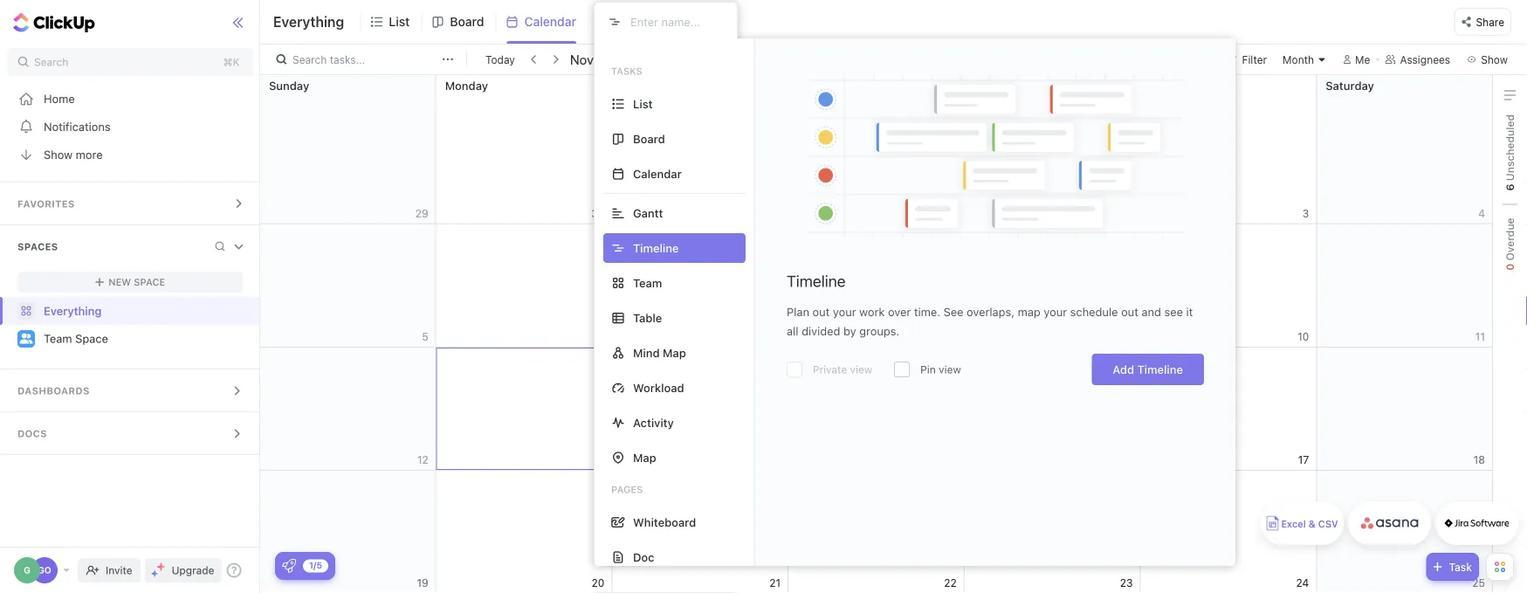 Task type: vqa. For each thing, say whether or not it's contained in the screenshot.
Team Space Team
yes



Task type: describe. For each thing, give the bounding box(es) containing it.
search for search
[[34, 56, 68, 68]]

assignees
[[1401, 53, 1451, 66]]

20
[[592, 577, 605, 589]]

unscheduled
[[1505, 114, 1517, 184]]

13
[[593, 454, 605, 466]]

19
[[417, 577, 429, 589]]

divided
[[802, 325, 841, 338]]

0 vertical spatial timeline
[[787, 272, 846, 290]]

search tasks...
[[293, 53, 365, 66]]

&
[[1309, 518, 1316, 530]]

board link
[[450, 0, 491, 44]]

excel & csv link
[[1261, 501, 1344, 545]]

upgrade
[[172, 564, 214, 577]]

dashboards
[[17, 385, 90, 397]]

map
[[1018, 305, 1041, 318]]

new space
[[109, 276, 165, 288]]

1 row from the top
[[260, 75, 1494, 224]]

upgrade link
[[145, 558, 221, 583]]

favorites button
[[0, 183, 261, 224]]

view for pin view
[[939, 363, 962, 376]]

grid containing sunday
[[259, 75, 1494, 593]]

0 vertical spatial calendar
[[525, 14, 576, 29]]

2 your from the left
[[1044, 305, 1068, 318]]

groups.
[[860, 325, 900, 338]]

new
[[109, 276, 131, 288]]

onboarding checklist button element
[[282, 559, 296, 573]]

sunday
[[269, 79, 309, 92]]

saturday
[[1326, 79, 1375, 92]]

activity
[[633, 416, 674, 429]]

tuesday
[[621, 79, 667, 92]]

favorites
[[17, 198, 75, 210]]

assignees button
[[1378, 49, 1459, 70]]

private
[[813, 363, 847, 376]]

0 vertical spatial map
[[663, 346, 686, 359]]

overdue
[[1505, 218, 1517, 264]]

pages
[[611, 484, 643, 495]]

1/5
[[309, 560, 322, 570]]

gantt
[[633, 207, 663, 220]]

onboarding checklist button image
[[282, 559, 296, 573]]

overlaps,
[[967, 305, 1015, 318]]

and
[[1142, 305, 1162, 318]]

everything inside sidebar navigation
[[44, 304, 102, 318]]

thursday
[[974, 79, 1025, 92]]

over
[[888, 305, 911, 318]]

1 vertical spatial timeline
[[1138, 363, 1184, 376]]

monday
[[445, 79, 488, 92]]

row containing 19
[[260, 471, 1494, 593]]

it
[[1187, 305, 1194, 318]]

0 horizontal spatial map
[[633, 451, 657, 464]]

share button
[[1455, 8, 1512, 36]]

excel
[[1282, 518, 1306, 530]]

doc
[[633, 551, 655, 564]]

space for new space
[[134, 276, 165, 288]]

23
[[1121, 577, 1133, 589]]

schedule
[[1071, 305, 1119, 318]]

by
[[844, 325, 857, 338]]

team for team space
[[44, 332, 72, 345]]

2 out from the left
[[1122, 305, 1139, 318]]

show
[[44, 148, 73, 161]]

see
[[944, 305, 964, 318]]

me
[[1356, 53, 1371, 66]]

task
[[1450, 561, 1473, 573]]

1 horizontal spatial list
[[633, 97, 653, 110]]

user group image
[[20, 333, 33, 344]]

18
[[1474, 454, 1486, 466]]

0 vertical spatial board
[[450, 14, 484, 29]]

docs
[[17, 428, 47, 439]]

1 out from the left
[[813, 305, 830, 318]]

Search tasks... text field
[[293, 47, 438, 72]]

home link
[[0, 85, 261, 113]]

everything link
[[0, 297, 261, 325]]

1 vertical spatial board
[[633, 132, 665, 145]]

search for search tasks...
[[293, 53, 327, 66]]



Task type: locate. For each thing, give the bounding box(es) containing it.
space
[[134, 276, 165, 288], [75, 332, 108, 345]]

sidebar navigation
[[0, 0, 261, 593]]

17
[[1299, 454, 1310, 466]]

today
[[486, 53, 515, 66]]

more
[[76, 148, 103, 161]]

today button
[[482, 51, 519, 68]]

1 horizontal spatial calendar
[[633, 167, 682, 180]]

1 horizontal spatial everything
[[273, 13, 344, 30]]

calendar left view dropdown button
[[525, 14, 576, 29]]

0 horizontal spatial search
[[34, 56, 68, 68]]

0 horizontal spatial team
[[44, 332, 72, 345]]

0 vertical spatial list
[[389, 14, 410, 29]]

list link
[[389, 0, 417, 44]]

everything
[[273, 13, 344, 30], [44, 304, 102, 318]]

map right mind
[[663, 346, 686, 359]]

1 horizontal spatial view
[[939, 363, 962, 376]]

24
[[1297, 577, 1310, 589]]

view button
[[594, 11, 656, 33]]

1 horizontal spatial out
[[1122, 305, 1139, 318]]

team inside sidebar navigation
[[44, 332, 72, 345]]

whiteboard
[[633, 516, 696, 529]]

view
[[850, 363, 873, 376], [939, 363, 962, 376]]

list down the tuesday
[[633, 97, 653, 110]]

0 horizontal spatial calendar
[[525, 14, 576, 29]]

board down the tuesday
[[633, 132, 665, 145]]

search up home
[[34, 56, 68, 68]]

1 your from the left
[[833, 305, 857, 318]]

view
[[624, 14, 651, 29]]

0 vertical spatial everything
[[273, 13, 344, 30]]

space right new
[[134, 276, 165, 288]]

space for team space
[[75, 332, 108, 345]]

0 vertical spatial space
[[134, 276, 165, 288]]

1 vertical spatial everything
[[44, 304, 102, 318]]

grid
[[259, 75, 1494, 593]]

0 horizontal spatial space
[[75, 332, 108, 345]]

add timeline
[[1113, 363, 1184, 376]]

1 horizontal spatial map
[[663, 346, 686, 359]]

plan out your work over time. see overlaps, map your schedule out and see it all divided by groups.
[[787, 305, 1194, 338]]

1 horizontal spatial search
[[293, 53, 327, 66]]

3 row from the top
[[260, 348, 1494, 471]]

csv
[[1319, 518, 1339, 530]]

view right pin
[[939, 363, 962, 376]]

work
[[860, 305, 885, 318]]

mind
[[633, 346, 660, 359]]

table
[[633, 311, 662, 325]]

1 horizontal spatial your
[[1044, 305, 1068, 318]]

21
[[770, 577, 781, 589]]

friday
[[1150, 79, 1183, 92]]

team space
[[44, 332, 108, 345]]

notifications link
[[0, 113, 261, 141]]

notifications
[[44, 120, 111, 133]]

list
[[389, 14, 410, 29], [633, 97, 653, 110]]

0 horizontal spatial timeline
[[787, 272, 846, 290]]

⌘k
[[223, 56, 240, 68]]

add
[[1113, 363, 1135, 376]]

board
[[450, 14, 484, 29], [633, 132, 665, 145]]

1 horizontal spatial timeline
[[1138, 363, 1184, 376]]

team up table
[[633, 276, 662, 290]]

search up sunday
[[293, 53, 327, 66]]

time.
[[914, 305, 941, 318]]

mind map
[[633, 346, 686, 359]]

1 horizontal spatial space
[[134, 276, 165, 288]]

team space link
[[44, 325, 245, 353]]

map
[[663, 346, 686, 359], [633, 451, 657, 464]]

0 vertical spatial team
[[633, 276, 662, 290]]

view right 'private'
[[850, 363, 873, 376]]

Enter name... field
[[629, 14, 723, 29]]

workload
[[633, 381, 685, 394]]

team for team
[[633, 276, 662, 290]]

2 row from the top
[[260, 224, 1494, 348]]

0 horizontal spatial out
[[813, 305, 830, 318]]

1 vertical spatial team
[[44, 332, 72, 345]]

out left and
[[1122, 305, 1139, 318]]

1 vertical spatial calendar
[[633, 167, 682, 180]]

0 horizontal spatial your
[[833, 305, 857, 318]]

1 view from the left
[[850, 363, 873, 376]]

see
[[1165, 305, 1184, 318]]

25
[[1473, 577, 1486, 589]]

0 horizontal spatial everything
[[44, 304, 102, 318]]

timeline right add on the bottom of page
[[1138, 363, 1184, 376]]

0
[[1505, 264, 1517, 271]]

pin
[[921, 363, 936, 376]]

4 row from the top
[[260, 471, 1494, 593]]

0 horizontal spatial list
[[389, 14, 410, 29]]

1 horizontal spatial board
[[633, 132, 665, 145]]

me button
[[1337, 49, 1378, 70]]

0 horizontal spatial board
[[450, 14, 484, 29]]

1 vertical spatial map
[[633, 451, 657, 464]]

out up divided
[[813, 305, 830, 318]]

space down everything link
[[75, 332, 108, 345]]

row containing 13
[[260, 348, 1494, 471]]

view for private view
[[850, 363, 873, 376]]

22
[[945, 577, 957, 589]]

calendar link
[[525, 0, 583, 44]]

share
[[1477, 16, 1505, 28]]

your right map
[[1044, 305, 1068, 318]]

board up today button at left top
[[450, 14, 484, 29]]

list up "search tasks..." text field
[[389, 14, 410, 29]]

pin view
[[921, 363, 962, 376]]

invite
[[106, 564, 132, 577]]

calendar
[[525, 14, 576, 29], [633, 167, 682, 180]]

wednesday
[[798, 79, 861, 92]]

your
[[833, 305, 857, 318], [1044, 305, 1068, 318]]

search inside sidebar navigation
[[34, 56, 68, 68]]

0 horizontal spatial view
[[850, 363, 873, 376]]

your up by
[[833, 305, 857, 318]]

search
[[293, 53, 327, 66], [34, 56, 68, 68]]

show more
[[44, 148, 103, 161]]

private view
[[813, 363, 873, 376]]

1 vertical spatial space
[[75, 332, 108, 345]]

timeline up plan
[[787, 272, 846, 290]]

plan
[[787, 305, 810, 318]]

out
[[813, 305, 830, 318], [1122, 305, 1139, 318]]

1 horizontal spatial team
[[633, 276, 662, 290]]

all
[[787, 325, 799, 338]]

excel & csv
[[1282, 518, 1339, 530]]

everything up team space
[[44, 304, 102, 318]]

home
[[44, 92, 75, 105]]

2 view from the left
[[939, 363, 962, 376]]

team right the user group "image"
[[44, 332, 72, 345]]

row
[[260, 75, 1494, 224], [260, 224, 1494, 348], [260, 348, 1494, 471], [260, 471, 1494, 593]]

everything up search tasks...
[[273, 13, 344, 30]]

map down activity
[[633, 451, 657, 464]]

1 vertical spatial list
[[633, 97, 653, 110]]

tasks
[[611, 66, 643, 77]]

6
[[1505, 184, 1517, 191]]

calendar up gantt
[[633, 167, 682, 180]]

tasks...
[[330, 53, 365, 66]]



